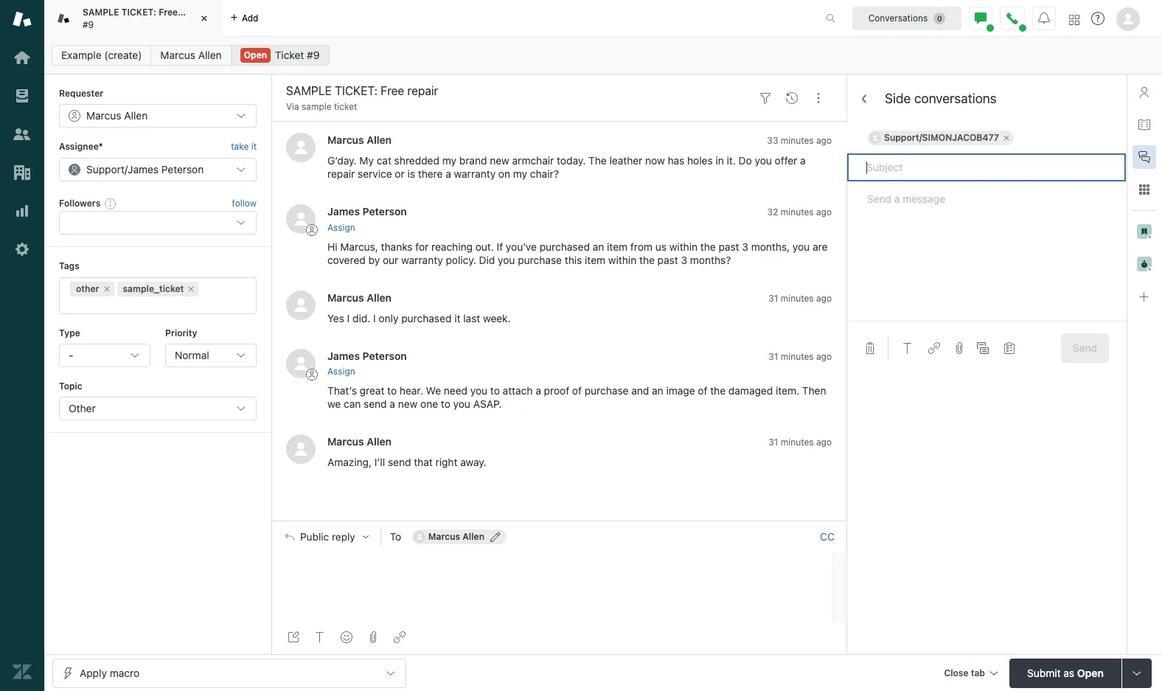 Task type: describe. For each thing, give the bounding box(es) containing it.
tab
[[971, 667, 986, 678]]

macro
[[110, 666, 139, 679]]

policy.
[[446, 254, 476, 266]]

ticket
[[275, 49, 304, 61]]

yes
[[328, 312, 344, 324]]

/
[[125, 163, 128, 175]]

our
[[383, 254, 399, 266]]

close tab
[[944, 667, 986, 678]]

3 31 from the top
[[769, 437, 779, 448]]

allen up i'll at the left bottom of the page
[[367, 435, 392, 448]]

we
[[328, 398, 341, 410]]

we
[[426, 384, 441, 397]]

support
[[86, 163, 125, 175]]

the
[[589, 154, 607, 167]]

hear.
[[400, 384, 423, 397]]

is
[[408, 168, 415, 180]]

add link (cmd k) image
[[929, 342, 941, 354]]

months,
[[751, 240, 790, 253]]

apply
[[80, 666, 107, 679]]

close
[[944, 667, 969, 678]]

31 minutes ago text field
[[769, 351, 832, 362]]

james for that's
[[328, 349, 360, 362]]

send inside that's great to hear. we need you to attach a proof of purchase and an image of the damaged item. then we can send a new one to you asap.
[[364, 398, 387, 410]]

time tracking image
[[1137, 257, 1152, 271]]

item.
[[776, 384, 800, 397]]

assign button for that's
[[328, 365, 355, 378]]

james for hi
[[328, 205, 360, 218]]

now
[[646, 154, 665, 167]]

apps image
[[1139, 184, 1151, 195]]

organizations image
[[13, 163, 32, 182]]

do
[[739, 154, 752, 167]]

there
[[418, 168, 443, 180]]

go back image
[[859, 93, 870, 105]]

out.
[[476, 240, 494, 253]]

thanks
[[381, 240, 413, 253]]

2 i from the left
[[373, 312, 376, 324]]

great
[[360, 384, 385, 397]]

g'day.
[[328, 154, 357, 167]]

to
[[390, 531, 401, 543]]

you down if at the left
[[498, 254, 515, 266]]

submit
[[1028, 666, 1061, 679]]

repair inside the sample ticket: free repair #9
[[180, 7, 206, 18]]

it inside button
[[251, 141, 257, 152]]

#9 inside the sample ticket: free repair #9
[[83, 19, 94, 30]]

31 minutes ago text field for amazing, i'll send that right away.
[[769, 437, 832, 448]]

marcus allen link inside the secondary element
[[151, 45, 231, 66]]

that's great to hear. we need you to attach a proof of purchase and an image of the damaged item. then we can send a new one to you asap.
[[328, 384, 829, 410]]

allen left edit user image
[[463, 531, 485, 542]]

1 vertical spatial within
[[608, 254, 637, 266]]

amazing,
[[328, 456, 372, 468]]

0 vertical spatial subject field
[[283, 82, 749, 100]]

as
[[1064, 666, 1075, 679]]

my
[[360, 154, 374, 167]]

marcus allen right marcus.allen@example.com icon
[[428, 531, 485, 542]]

customers image
[[13, 125, 32, 144]]

has
[[668, 154, 685, 167]]

it inside conversationlabel log
[[455, 312, 461, 324]]

offer
[[775, 154, 798, 167]]

reply
[[332, 531, 355, 543]]

marcus allen up amazing,
[[328, 435, 392, 448]]

example
[[61, 49, 102, 61]]

attach
[[503, 384, 533, 397]]

for
[[416, 240, 429, 253]]

james peterson assign for marcus,
[[328, 205, 407, 233]]

assign for that's
[[328, 366, 355, 377]]

conversations button
[[853, 6, 962, 30]]

marcus inside the secondary element
[[160, 49, 195, 61]]

side conversations
[[885, 91, 997, 107]]

31 for week.
[[769, 293, 779, 304]]

public reply button
[[272, 522, 380, 553]]

sample
[[302, 101, 332, 112]]

1 of from the left
[[572, 384, 582, 397]]

via sample ticket
[[286, 101, 357, 112]]

2 of from the left
[[698, 384, 708, 397]]

armchair
[[512, 154, 554, 167]]

james peterson link for great
[[328, 349, 407, 362]]

(create)
[[104, 49, 142, 61]]

31 minutes ago for week.
[[769, 293, 832, 304]]

james peterson assign for great
[[328, 349, 407, 377]]

from
[[631, 240, 653, 253]]

open inside the secondary element
[[244, 49, 267, 60]]

peterson for hi
[[363, 205, 407, 218]]

did.
[[353, 312, 371, 324]]

normal
[[175, 349, 209, 361]]

topic element
[[59, 397, 257, 421]]

events image
[[786, 92, 798, 104]]

marcus allen inside the secondary element
[[160, 49, 222, 61]]

tab containing sample ticket: free repair
[[44, 0, 221, 37]]

other
[[69, 402, 96, 415]]

knowledge image
[[1139, 119, 1151, 131]]

free
[[159, 7, 178, 18]]

marcus allen link for amazing,
[[328, 435, 392, 448]]

peterson for that's
[[363, 349, 407, 362]]

you inside the g'day. my cat shredded my brand new armchair today. the leather now has holes in it. do you offer a repair service or is there a warranty on my chair?
[[755, 154, 772, 167]]

add attachment image
[[367, 631, 379, 643]]

1 minutes from the top
[[781, 135, 814, 146]]

conversationlabel log
[[271, 121, 847, 521]]

brand
[[459, 154, 487, 167]]

then
[[802, 384, 827, 397]]

marcus up amazing,
[[328, 435, 364, 448]]

reaching
[[432, 240, 473, 253]]

are
[[813, 240, 828, 253]]

admin image
[[13, 240, 32, 259]]

cat
[[377, 154, 392, 167]]

close image
[[197, 11, 212, 26]]

1 ago from the top
[[817, 135, 832, 146]]

edit user image
[[491, 532, 501, 542]]

filter image
[[760, 92, 772, 104]]

only
[[379, 312, 399, 324]]

close tab button
[[938, 658, 1004, 690]]

shredded
[[394, 154, 440, 167]]

and
[[632, 384, 649, 397]]

if
[[497, 240, 503, 253]]

1 vertical spatial open
[[1078, 666, 1104, 679]]

take it button
[[231, 140, 257, 155]]

priority
[[165, 327, 197, 338]]

new inside the g'day. my cat shredded my brand new armchair today. the leather now has holes in it. do you offer a repair service or is there a warranty on my chair?
[[490, 154, 510, 167]]

sample_ticket
[[123, 283, 184, 294]]

insert ticket comments image
[[977, 342, 989, 354]]

can
[[344, 398, 361, 410]]

marcus,
[[340, 240, 378, 253]]

1 vertical spatial the
[[640, 254, 655, 266]]

topic
[[59, 381, 82, 392]]

you've
[[506, 240, 537, 253]]

attach files image
[[954, 342, 966, 354]]

minutes for hi marcus, thanks for reaching out. if you've purchased an item from us within the past 3 months, you are covered by our warranty policy. did you purchase this item within the past 3 months?
[[781, 207, 814, 218]]

an inside hi marcus, thanks for reaching out. if you've purchased an item from us within the past 3 months, you are covered by our warranty policy. did you purchase this item within the past 3 months?
[[593, 240, 604, 253]]

public
[[300, 531, 329, 543]]

tabs tab list
[[44, 0, 811, 37]]

that
[[414, 456, 433, 468]]

last
[[463, 312, 480, 324]]

ago for hi marcus, thanks for reaching out. if you've purchased an item from us within the past 3 months, you are covered by our warranty policy. did you purchase this item within the past 3 months?
[[817, 207, 832, 218]]

discard this conversation image
[[865, 342, 876, 354]]

week.
[[483, 312, 511, 324]]

followers
[[59, 198, 101, 209]]

Side conversation composer text field
[[865, 193, 1109, 311]]

0 vertical spatial the
[[701, 240, 716, 253]]

you up asap.
[[470, 384, 488, 397]]

1 horizontal spatial subject field
[[847, 153, 1127, 182]]

insert emojis image
[[341, 631, 353, 643]]

marcus up yes
[[328, 291, 364, 304]]

it.
[[727, 154, 736, 167]]

remove image
[[187, 284, 196, 293]]

conversations
[[915, 91, 997, 107]]

33 minutes ago text field
[[767, 135, 832, 146]]

i'll
[[375, 456, 385, 468]]

1 horizontal spatial to
[[441, 398, 451, 410]]

32 minutes ago text field
[[768, 207, 832, 218]]

2 horizontal spatial to
[[490, 384, 500, 397]]

0 horizontal spatial past
[[658, 254, 678, 266]]

covered
[[328, 254, 366, 266]]

info on adding followers image
[[105, 198, 117, 209]]

or
[[395, 168, 405, 180]]

send button
[[1061, 333, 1109, 363]]

minutes for that's great to hear. we need you to attach a proof of purchase and an image of the damaged item. then we can send a new one to you asap.
[[781, 351, 814, 362]]

asap.
[[473, 398, 502, 410]]



Task type: locate. For each thing, give the bounding box(es) containing it.
32
[[768, 207, 779, 218]]

0 horizontal spatial purchase
[[518, 254, 562, 266]]

james
[[128, 163, 159, 175], [328, 205, 360, 218], [328, 349, 360, 362]]

us
[[656, 240, 667, 253]]

marcus allen link up amazing,
[[328, 435, 392, 448]]

the down "from"
[[640, 254, 655, 266]]

3 ago from the top
[[817, 293, 832, 304]]

2 31 minutes ago text field from the top
[[769, 437, 832, 448]]

assign up that's
[[328, 366, 355, 377]]

0 horizontal spatial i
[[347, 312, 350, 324]]

a right offer
[[800, 154, 806, 167]]

1 horizontal spatial past
[[719, 240, 740, 253]]

via
[[286, 101, 299, 112]]

0 vertical spatial past
[[719, 240, 740, 253]]

repair inside the g'day. my cat shredded my brand new armchair today. the leather now has holes in it. do you offer a repair service or is there a warranty on my chair?
[[328, 168, 355, 180]]

ticket #9
[[275, 49, 320, 61]]

0 horizontal spatial #9
[[83, 19, 94, 30]]

1 horizontal spatial remove image
[[1002, 134, 1011, 142]]

g'day. my cat shredded my brand new armchair today. the leather now has holes in it. do you offer a repair service or is there a warranty on my chair?
[[328, 154, 806, 180]]

cc
[[820, 531, 835, 543]]

repair down "g'day."
[[328, 168, 355, 180]]

you down need
[[453, 398, 471, 410]]

example (create)
[[61, 49, 142, 61]]

1 31 minutes ago from the top
[[769, 293, 832, 304]]

0 horizontal spatial purchased
[[401, 312, 452, 324]]

marcus allen link for yes
[[328, 291, 392, 304]]

allen down close image
[[198, 49, 222, 61]]

1 horizontal spatial i
[[373, 312, 376, 324]]

my
[[442, 154, 457, 167], [513, 168, 527, 180]]

31 minutes ago text field down item.
[[769, 437, 832, 448]]

purchase down you've
[[518, 254, 562, 266]]

format text image left add link (cmd k) icon
[[902, 342, 914, 354]]

that's
[[328, 384, 357, 397]]

2 vertical spatial 31
[[769, 437, 779, 448]]

1 i from the left
[[347, 312, 350, 324]]

right
[[436, 456, 458, 468]]

format text image left "insert emojis" 'icon'
[[314, 631, 326, 643]]

31
[[769, 293, 779, 304], [769, 351, 779, 362], [769, 437, 779, 448]]

1 vertical spatial james
[[328, 205, 360, 218]]

marcus inside requester element
[[86, 109, 121, 122]]

avatar image
[[870, 132, 881, 144], [286, 133, 316, 163], [286, 205, 316, 234], [286, 290, 316, 320], [286, 349, 316, 378], [286, 434, 316, 464]]

1 vertical spatial warranty
[[401, 254, 443, 266]]

past up months?
[[719, 240, 740, 253]]

james right 'support'
[[128, 163, 159, 175]]

remove image right support/simonjacob477
[[1002, 134, 1011, 142]]

0 vertical spatial 31
[[769, 293, 779, 304]]

main element
[[0, 0, 44, 691]]

31 down months,
[[769, 293, 779, 304]]

1 assign from the top
[[328, 222, 355, 233]]

1 assign button from the top
[[328, 221, 355, 234]]

3 31 minutes ago from the top
[[769, 437, 832, 448]]

purchased inside hi marcus, thanks for reaching out. if you've purchased an item from us within the past 3 months, you are covered by our warranty policy. did you purchase this item within the past 3 months?
[[540, 240, 590, 253]]

1 horizontal spatial format text image
[[902, 342, 914, 354]]

0 vertical spatial it
[[251, 141, 257, 152]]

image
[[666, 384, 695, 397]]

marcus allen link up my
[[328, 134, 392, 146]]

ago up then
[[817, 351, 832, 362]]

views image
[[13, 86, 32, 105]]

marcus up "g'day."
[[328, 134, 364, 146]]

minutes for amazing, i'll send that right away.
[[781, 437, 814, 448]]

31 minutes ago text field
[[769, 293, 832, 304], [769, 437, 832, 448]]

assign
[[328, 222, 355, 233], [328, 366, 355, 377]]

5 ago from the top
[[817, 437, 832, 448]]

warranty inside the g'day. my cat shredded my brand new armchair today. the leather now has holes in it. do you offer a repair service or is there a warranty on my chair?
[[454, 168, 496, 180]]

james peterson link up 'great'
[[328, 349, 407, 362]]

marcus allen down requester
[[86, 109, 148, 122]]

allen inside requester element
[[124, 109, 148, 122]]

ticket actions image
[[813, 92, 825, 104]]

1 vertical spatial purchased
[[401, 312, 452, 324]]

get help image
[[1092, 12, 1105, 25]]

marcus allen up did.
[[328, 291, 392, 304]]

1 vertical spatial 31 minutes ago
[[769, 351, 832, 362]]

0 vertical spatial james peterson link
[[328, 205, 407, 218]]

1 horizontal spatial send
[[388, 456, 411, 468]]

2 minutes from the top
[[781, 207, 814, 218]]

1 horizontal spatial item
[[607, 240, 628, 253]]

0 vertical spatial format text image
[[902, 342, 914, 354]]

5 minutes from the top
[[781, 437, 814, 448]]

send
[[364, 398, 387, 410], [388, 456, 411, 468]]

2 vertical spatial peterson
[[363, 349, 407, 362]]

2 vertical spatial james
[[328, 349, 360, 362]]

31 up item.
[[769, 351, 779, 362]]

purchase inside hi marcus, thanks for reaching out. if you've purchased an item from us within the past 3 months, you are covered by our warranty policy. did you purchase this item within the past 3 months?
[[518, 254, 562, 266]]

notifications image
[[1039, 12, 1050, 24]]

1 vertical spatial james peterson assign
[[328, 349, 407, 377]]

0 vertical spatial #9
[[83, 19, 94, 30]]

of right proof
[[572, 384, 582, 397]]

0 vertical spatial send
[[364, 398, 387, 410]]

marcus right marcus.allen@example.com icon
[[428, 531, 460, 542]]

item right this on the top of page
[[585, 254, 606, 266]]

purchased up this on the top of page
[[540, 240, 590, 253]]

the left damaged
[[711, 384, 726, 397]]

31 minutes ago for attach
[[769, 351, 832, 362]]

1 vertical spatial new
[[398, 398, 418, 410]]

#9 inside the secondary element
[[307, 49, 320, 61]]

warranty down brand
[[454, 168, 496, 180]]

31 minutes ago down item.
[[769, 437, 832, 448]]

0 vertical spatial james
[[128, 163, 159, 175]]

0 horizontal spatial subject field
[[283, 82, 749, 100]]

allen inside the secondary element
[[198, 49, 222, 61]]

1 vertical spatial assign button
[[328, 365, 355, 378]]

zendesk products image
[[1070, 14, 1080, 25]]

0 vertical spatial purchased
[[540, 240, 590, 253]]

send right i'll at the left bottom of the page
[[388, 456, 411, 468]]

sample ticket: free repair #9
[[83, 7, 206, 30]]

2 assign button from the top
[[328, 365, 355, 378]]

1 horizontal spatial new
[[490, 154, 510, 167]]

today.
[[557, 154, 586, 167]]

2 ago from the top
[[817, 207, 832, 218]]

type
[[59, 327, 80, 338]]

marcus allen
[[160, 49, 222, 61], [86, 109, 148, 122], [328, 134, 392, 146], [328, 291, 392, 304], [328, 435, 392, 448], [428, 531, 485, 542]]

assignee*
[[59, 141, 103, 152]]

of right image
[[698, 384, 708, 397]]

send
[[1073, 342, 1098, 354]]

customer context image
[[1139, 86, 1151, 98]]

warranty down for
[[401, 254, 443, 266]]

31 minutes ago text field for yes i did. i only purchased it last week.
[[769, 293, 832, 304]]

0 vertical spatial warranty
[[454, 168, 496, 180]]

minutes down are
[[781, 293, 814, 304]]

ago down then
[[817, 437, 832, 448]]

0 horizontal spatial item
[[585, 254, 606, 266]]

assign button for hi
[[328, 221, 355, 234]]

4 minutes from the top
[[781, 351, 814, 362]]

1 31 minutes ago text field from the top
[[769, 293, 832, 304]]

of
[[572, 384, 582, 397], [698, 384, 708, 397]]

0 vertical spatial 31 minutes ago text field
[[769, 293, 832, 304]]

hide composer image
[[553, 515, 565, 527]]

this
[[565, 254, 582, 266]]

1 vertical spatial assign
[[328, 366, 355, 377]]

my right on
[[513, 168, 527, 180]]

marcus down free on the left of page
[[160, 49, 195, 61]]

#9 right ticket
[[307, 49, 320, 61]]

1 horizontal spatial open
[[1078, 666, 1104, 679]]

ago down are
[[817, 293, 832, 304]]

0 horizontal spatial open
[[244, 49, 267, 60]]

send down 'great'
[[364, 398, 387, 410]]

ago for yes i did. i only purchased it last week.
[[817, 293, 832, 304]]

follow button
[[232, 197, 257, 210]]

warranty
[[454, 168, 496, 180], [401, 254, 443, 266]]

the
[[701, 240, 716, 253], [640, 254, 655, 266], [711, 384, 726, 397]]

0 vertical spatial 31 minutes ago
[[769, 293, 832, 304]]

example (create) button
[[52, 45, 152, 66]]

cc button
[[820, 531, 835, 544]]

did
[[479, 254, 495, 266]]

minutes for yes i did. i only purchased it last week.
[[781, 293, 814, 304]]

new up on
[[490, 154, 510, 167]]

0 horizontal spatial within
[[608, 254, 637, 266]]

1 horizontal spatial within
[[670, 240, 698, 253]]

james peterson assign
[[328, 205, 407, 233], [328, 349, 407, 377]]

marcus allen link up did.
[[328, 291, 392, 304]]

0 horizontal spatial to
[[387, 384, 397, 397]]

0 horizontal spatial of
[[572, 384, 582, 397]]

normal button
[[165, 344, 257, 367]]

31 for attach
[[769, 351, 779, 362]]

31 minutes ago up item.
[[769, 351, 832, 362]]

0 vertical spatial james peterson assign
[[328, 205, 407, 233]]

to right one
[[441, 398, 451, 410]]

you
[[755, 154, 772, 167], [793, 240, 810, 253], [498, 254, 515, 266], [470, 384, 488, 397], [453, 398, 471, 410]]

1 horizontal spatial my
[[513, 168, 527, 180]]

service
[[358, 168, 392, 180]]

need
[[444, 384, 468, 397]]

repair right free on the left of page
[[180, 7, 206, 18]]

1 vertical spatial it
[[455, 312, 461, 324]]

31 down item.
[[769, 437, 779, 448]]

a left one
[[390, 398, 395, 410]]

allen
[[198, 49, 222, 61], [124, 109, 148, 122], [367, 134, 392, 146], [367, 291, 392, 304], [367, 435, 392, 448], [463, 531, 485, 542]]

tab
[[44, 0, 221, 37]]

marcus allen down close image
[[160, 49, 222, 61]]

one
[[421, 398, 438, 410]]

new
[[490, 154, 510, 167], [398, 398, 418, 410]]

i right yes
[[347, 312, 350, 324]]

32 minutes ago
[[768, 207, 832, 218]]

peterson up thanks
[[363, 205, 407, 218]]

ago up are
[[817, 207, 832, 218]]

add
[[242, 12, 259, 23]]

assign for hi
[[328, 222, 355, 233]]

3
[[742, 240, 749, 253], [681, 254, 688, 266]]

1 vertical spatial past
[[658, 254, 678, 266]]

0 vertical spatial an
[[593, 240, 604, 253]]

secondary element
[[44, 41, 1163, 70]]

i right did.
[[373, 312, 376, 324]]

2 james peterson link from the top
[[328, 349, 407, 362]]

you left are
[[793, 240, 810, 253]]

support/simonjacob477
[[884, 132, 999, 143]]

1 horizontal spatial an
[[652, 384, 664, 397]]

1 james peterson assign from the top
[[328, 205, 407, 233]]

3 left months?
[[681, 254, 688, 266]]

zendesk image
[[13, 662, 32, 682]]

0 horizontal spatial format text image
[[314, 631, 326, 643]]

1 vertical spatial an
[[652, 384, 664, 397]]

1 vertical spatial send
[[388, 456, 411, 468]]

to left hear.
[[387, 384, 397, 397]]

james inside assignee* element
[[128, 163, 159, 175]]

assign button
[[328, 221, 355, 234], [328, 365, 355, 378]]

the up months?
[[701, 240, 716, 253]]

followers element
[[59, 211, 257, 235]]

a right there
[[446, 168, 451, 180]]

purchase left the 'and' at the bottom right
[[585, 384, 629, 397]]

marcus allen up my
[[328, 134, 392, 146]]

open right as on the right bottom
[[1078, 666, 1104, 679]]

Subject field
[[283, 82, 749, 100], [847, 153, 1127, 182]]

0 vertical spatial assign button
[[328, 221, 355, 234]]

1 vertical spatial format text image
[[314, 631, 326, 643]]

3 left months,
[[742, 240, 749, 253]]

- button
[[59, 344, 150, 367]]

marcus.allen@example.com image
[[414, 531, 425, 543]]

0 horizontal spatial new
[[398, 398, 418, 410]]

remove image
[[1002, 134, 1011, 142], [102, 284, 111, 293]]

tags
[[59, 261, 79, 272]]

remove image right other at the left of the page
[[102, 284, 111, 293]]

past down us
[[658, 254, 678, 266]]

0 horizontal spatial remove image
[[102, 284, 111, 293]]

peterson up 'great'
[[363, 349, 407, 362]]

displays possible ticket submission types image
[[1132, 667, 1143, 679]]

2 assign from the top
[[328, 366, 355, 377]]

31 minutes ago down are
[[769, 293, 832, 304]]

an right the 'and' at the bottom right
[[652, 384, 664, 397]]

get started image
[[13, 48, 32, 67]]

marcus allen link
[[151, 45, 231, 66], [328, 134, 392, 146], [328, 291, 392, 304], [328, 435, 392, 448]]

you right do at the top
[[755, 154, 772, 167]]

subject field down support/simonjacob477
[[847, 153, 1127, 182]]

0 vertical spatial assign
[[328, 222, 355, 233]]

2 31 minutes ago from the top
[[769, 351, 832, 362]]

1 horizontal spatial repair
[[328, 168, 355, 180]]

0 vertical spatial my
[[442, 154, 457, 167]]

1 vertical spatial 3
[[681, 254, 688, 266]]

minutes up item.
[[781, 351, 814, 362]]

2 james peterson assign from the top
[[328, 349, 407, 377]]

james peterson link for marcus,
[[328, 205, 407, 218]]

1 vertical spatial james peterson link
[[328, 349, 407, 362]]

1 31 from the top
[[769, 293, 779, 304]]

1 horizontal spatial of
[[698, 384, 708, 397]]

requester element
[[59, 104, 257, 128]]

1 vertical spatial repair
[[328, 168, 355, 180]]

james peterson assign up the marcus,
[[328, 205, 407, 233]]

minutes up offer
[[781, 135, 814, 146]]

proof
[[544, 384, 570, 397]]

format text image
[[902, 342, 914, 354], [314, 631, 326, 643]]

a
[[800, 154, 806, 167], [446, 168, 451, 180], [536, 384, 541, 397], [390, 398, 395, 410]]

1 vertical spatial peterson
[[363, 205, 407, 218]]

0 vertical spatial within
[[670, 240, 698, 253]]

item left "from"
[[607, 240, 628, 253]]

0 horizontal spatial an
[[593, 240, 604, 253]]

new inside that's great to hear. we need you to attach a proof of purchase and an image of the damaged item. then we can send a new one to you asap.
[[398, 398, 418, 410]]

3 minutes from the top
[[781, 293, 814, 304]]

assignee* element
[[59, 158, 257, 181]]

1 vertical spatial purchase
[[585, 384, 629, 397]]

2 31 from the top
[[769, 351, 779, 362]]

minutes right the 32
[[781, 207, 814, 218]]

james peterson link
[[328, 205, 407, 218], [328, 349, 407, 362]]

1 vertical spatial 31 minutes ago text field
[[769, 437, 832, 448]]

assign button up that's
[[328, 365, 355, 378]]

in
[[716, 154, 724, 167]]

marcus allen link down close image
[[151, 45, 231, 66]]

holes
[[688, 154, 713, 167]]

1 vertical spatial 31
[[769, 351, 779, 362]]

0 horizontal spatial it
[[251, 141, 257, 152]]

1 vertical spatial #9
[[307, 49, 320, 61]]

draft mode image
[[288, 631, 299, 643]]

1 vertical spatial remove image
[[102, 284, 111, 293]]

take it
[[231, 141, 257, 152]]

0 horizontal spatial my
[[442, 154, 457, 167]]

1 vertical spatial item
[[585, 254, 606, 266]]

0 horizontal spatial warranty
[[401, 254, 443, 266]]

assign button up hi
[[328, 221, 355, 234]]

zendesk support image
[[13, 10, 32, 29]]

0 vertical spatial item
[[607, 240, 628, 253]]

subject field up armchair on the top
[[283, 82, 749, 100]]

damaged
[[729, 384, 773, 397]]

1 horizontal spatial purchased
[[540, 240, 590, 253]]

allen up support / james peterson
[[124, 109, 148, 122]]

allen up the 'only'
[[367, 291, 392, 304]]

set child ticket fields image
[[1004, 342, 1016, 354]]

purchase
[[518, 254, 562, 266], [585, 384, 629, 397]]

minutes down item.
[[781, 437, 814, 448]]

away.
[[460, 456, 487, 468]]

0 vertical spatial remove image
[[1002, 134, 1011, 142]]

1 horizontal spatial purchase
[[585, 384, 629, 397]]

0 vertical spatial open
[[244, 49, 267, 60]]

leather
[[610, 154, 643, 167]]

public reply
[[300, 531, 355, 543]]

james up hi
[[328, 205, 360, 218]]

0 horizontal spatial 3
[[681, 254, 688, 266]]

ago for amazing, i'll send that right away.
[[817, 437, 832, 448]]

4 ago from the top
[[817, 351, 832, 362]]

purchase inside that's great to hear. we need you to attach a proof of purchase and an image of the damaged item. then we can send a new one to you asap.
[[585, 384, 629, 397]]

within right us
[[670, 240, 698, 253]]

31 minutes ago
[[769, 293, 832, 304], [769, 351, 832, 362], [769, 437, 832, 448]]

2 vertical spatial the
[[711, 384, 726, 397]]

purchased right the 'only'
[[401, 312, 452, 324]]

marcus allen inside requester element
[[86, 109, 148, 122]]

past
[[719, 240, 740, 253], [658, 254, 678, 266]]

marcus allen link for g'day.
[[328, 134, 392, 146]]

0 horizontal spatial repair
[[180, 7, 206, 18]]

0 vertical spatial new
[[490, 154, 510, 167]]

james peterson assign up 'great'
[[328, 349, 407, 377]]

james up that's
[[328, 349, 360, 362]]

bookmarks image
[[1137, 224, 1152, 239]]

it left last
[[455, 312, 461, 324]]

i
[[347, 312, 350, 324], [373, 312, 376, 324]]

new down hear.
[[398, 398, 418, 410]]

to up asap.
[[490, 384, 500, 397]]

1 horizontal spatial warranty
[[454, 168, 496, 180]]

warranty inside hi marcus, thanks for reaching out. if you've purchased an item from us within the past 3 months, you are covered by our warranty policy. did you purchase this item within the past 3 months?
[[401, 254, 443, 266]]

james peterson link up the marcus,
[[328, 205, 407, 218]]

1 vertical spatial my
[[513, 168, 527, 180]]

ago for that's great to hear. we need you to attach a proof of purchase and an image of the damaged item. then we can send a new one to you asap.
[[817, 351, 832, 362]]

add link (cmd k) image
[[394, 631, 406, 643]]

a left proof
[[536, 384, 541, 397]]

1 horizontal spatial it
[[455, 312, 461, 324]]

other
[[76, 283, 99, 294]]

0 horizontal spatial send
[[364, 398, 387, 410]]

an
[[593, 240, 604, 253], [652, 384, 664, 397]]

0 vertical spatial purchase
[[518, 254, 562, 266]]

within down "from"
[[608, 254, 637, 266]]

an inside that's great to hear. we need you to attach a proof of purchase and an image of the damaged item. then we can send a new one to you asap.
[[652, 384, 664, 397]]

ticket:
[[121, 7, 156, 18]]

the inside that's great to hear. we need you to attach a proof of purchase and an image of the damaged item. then we can send a new one to you asap.
[[711, 384, 726, 397]]

0 vertical spatial 3
[[742, 240, 749, 253]]

1 james peterson link from the top
[[328, 205, 407, 218]]

peterson inside assignee* element
[[161, 163, 204, 175]]

allen up cat
[[367, 134, 392, 146]]

button displays agent's chat status as online. image
[[975, 12, 987, 24]]

1 vertical spatial subject field
[[847, 153, 1127, 182]]

peterson right /
[[161, 163, 204, 175]]

2 vertical spatial 31 minutes ago
[[769, 437, 832, 448]]

reporting image
[[13, 201, 32, 221]]

peterson
[[161, 163, 204, 175], [363, 205, 407, 218], [363, 349, 407, 362]]

my up there
[[442, 154, 457, 167]]

33
[[767, 135, 779, 146]]

31 minutes ago text field down are
[[769, 293, 832, 304]]

open left ticket
[[244, 49, 267, 60]]

1 horizontal spatial 3
[[742, 240, 749, 253]]



Task type: vqa. For each thing, say whether or not it's contained in the screenshot.
phone
no



